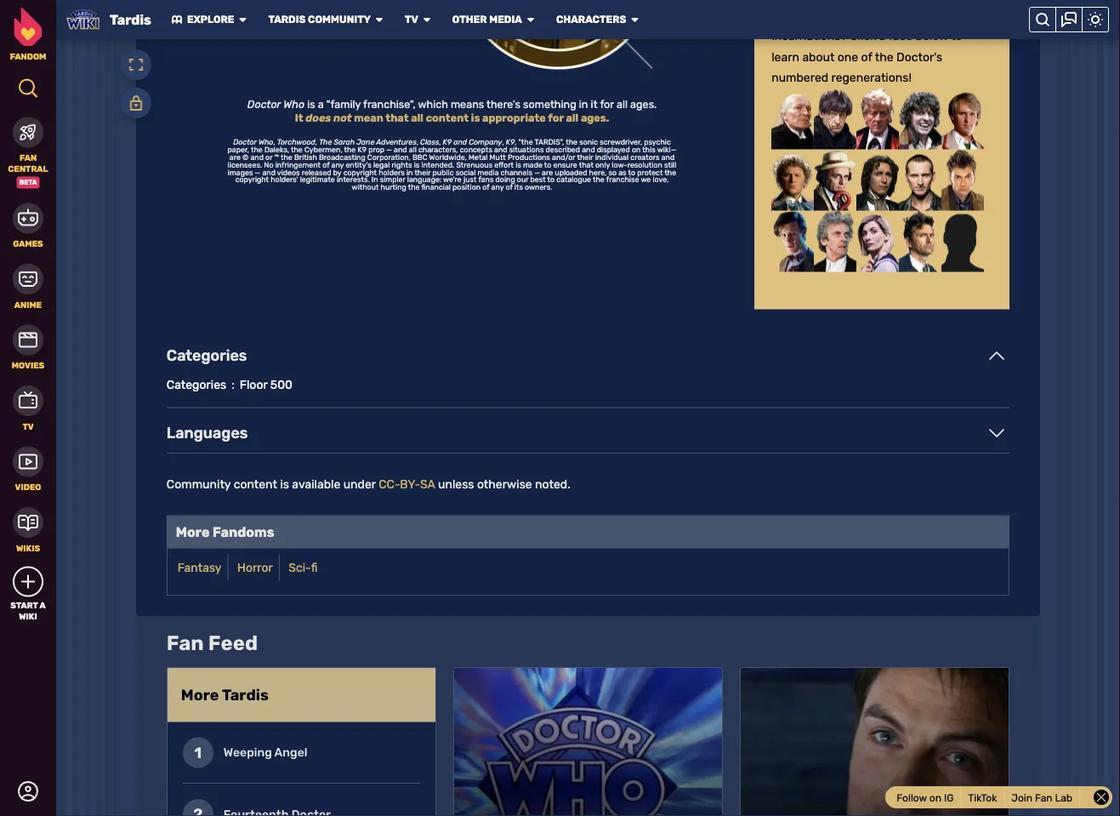 Task type: describe. For each thing, give the bounding box(es) containing it.
wiki—
[[658, 145, 677, 154]]

search [ctrl-option-f] image
[[18, 78, 38, 98]]

weeping
[[224, 746, 272, 760]]

content inside doctor who is a "family franchise", which means there's something in it for all ages. it does not mean that all content is appropriate for all ages.
[[426, 111, 469, 124]]

to right best
[[548, 175, 555, 184]]

or
[[266, 153, 273, 161]]

intended.
[[422, 160, 455, 169]]

fandom
[[10, 51, 46, 62]]

tiny image for other media link
[[526, 14, 536, 25]]

1 vertical spatial for
[[548, 111, 564, 124]]

tv inside fandom navigation element
[[22, 421, 34, 432]]

doctor who is a "family franchise", which means there's something in it for all ages. it does not mean that all content is appropriate for all ages.
[[247, 97, 657, 124]]

the down the only
[[593, 175, 605, 184]]

is up does
[[307, 97, 316, 110]]

available
[[292, 478, 341, 492]]

0 horizontal spatial community
[[167, 478, 231, 492]]

as
[[619, 168, 627, 176]]

and up effort
[[495, 145, 508, 154]]

channels
[[501, 168, 533, 176]]

games link
[[0, 201, 56, 249]]

the right ™
[[281, 153, 293, 161]]

start
[[11, 601, 38, 611]]

tardis for tardis community
[[269, 14, 306, 26]]

tiny image for characters link
[[630, 14, 640, 25]]

eleventh doctor no background image
[[772, 211, 815, 272]]

is down means
[[471, 111, 480, 124]]

second doctor home image
[[815, 88, 857, 149]]

view source image
[[128, 95, 144, 111]]

hartnell box image
[[772, 88, 815, 149]]

and right '©'
[[251, 153, 264, 161]]

is right effort
[[516, 160, 522, 169]]

third doctor landing image
[[857, 88, 900, 149]]

other
[[453, 14, 487, 26]]

in inside doctor who is a "family franchise", which means there's something in it for all ages. it does not mean that all content is appropriate for all ages.
[[579, 97, 589, 110]]

join fan lab
[[1012, 792, 1073, 804]]

mean
[[354, 111, 384, 124]]

means
[[451, 97, 484, 110]]

0 vertical spatial for
[[600, 97, 614, 110]]

follow on ig link
[[890, 788, 962, 807]]

explore link
[[172, 13, 235, 26]]

a inside start a wiki
[[40, 601, 46, 611]]

productions
[[508, 153, 551, 161]]

eighth doctor no background image
[[857, 149, 900, 211]]

beta
[[19, 178, 37, 186]]

not
[[334, 111, 352, 124]]

described
[[546, 145, 581, 154]]

otherwise
[[477, 478, 533, 492]]

video
[[15, 482, 41, 492]]

is left available
[[280, 478, 289, 492]]

appropriate
[[483, 111, 546, 124]]

tiktok
[[969, 792, 998, 804]]

and up here,
[[582, 145, 596, 154]]

categories for categories : floor 500
[[167, 378, 227, 392]]

fan feed
[[167, 631, 258, 655]]

it
[[591, 97, 598, 110]]

sci-fi link
[[289, 561, 318, 575]]

tiny image inside explore link
[[172, 14, 182, 25]]

media inside other media link
[[490, 14, 523, 26]]

cc-by-sa link
[[379, 478, 435, 492]]

fi
[[311, 561, 318, 575]]

still
[[665, 160, 677, 169]]

community content is available under cc-by-sa unless otherwise noted.
[[167, 478, 571, 492]]

fan central beta
[[8, 153, 48, 186]]

franchise
[[607, 175, 640, 184]]

holders
[[379, 168, 405, 176]]

situations
[[510, 145, 544, 154]]

owners.
[[525, 183, 553, 192]]

™
[[274, 153, 279, 161]]

games
[[13, 239, 43, 249]]

characters link
[[557, 13, 627, 26]]

adventures
[[376, 138, 417, 146]]

bbc
[[413, 153, 428, 161]]

explore
[[187, 14, 235, 26]]

to right the made
[[545, 160, 552, 169]]

licensees.
[[228, 160, 262, 169]]

0 vertical spatial community
[[308, 14, 371, 26]]

0 horizontal spatial k9
[[358, 145, 367, 154]]

©
[[243, 153, 249, 161]]

1 horizontal spatial are
[[542, 168, 553, 176]]

public
[[433, 168, 454, 176]]

entity's
[[346, 160, 372, 169]]

doctor's
[[897, 50, 943, 64]]

2 , from the left
[[316, 138, 317, 146]]

seventh doctor no background image
[[815, 149, 857, 211]]

floor
[[240, 378, 268, 392]]

fourteenth doctor no background image
[[900, 211, 942, 272]]

doctor who , torchwood , the sarah jane adventures , class , k9 and company , k9 , "the tardis", the sonic screwdriver, psychic paper, the daleks, the cybermen, the k9 prop — and all characters, concepts and situations described and displayed on this wiki— are © and or ™ the british broadcasting corporation, bbc worldwide, metal mutt productions and/or their individual creators and licensees. no infringement of any entity's legal rights is intended.  strenuous effort is made to ensure that only low-resolution still images — and videos released by copyright holders in their public social media channels — are uploaded here, so as to protect the copyright holders' legitimate interests. in simpler language: we're just fans doing our best to catalogue the franchise we love, without hurting the financial position of any of its owners.
[[228, 138, 677, 192]]

individual
[[596, 153, 629, 161]]

languages
[[167, 424, 248, 442]]

tiktok link
[[962, 788, 1006, 807]]

1 horizontal spatial their
[[578, 153, 594, 161]]

tiny image for tv
[[422, 14, 432, 25]]

sci-
[[289, 561, 311, 575]]

tardis down feed
[[222, 686, 269, 704]]

holders'
[[271, 175, 298, 184]]

start a wiki
[[11, 601, 46, 621]]

categories : floor 500
[[167, 378, 293, 392]]

start a wiki link
[[0, 566, 56, 622]]

uploaded
[[555, 168, 588, 176]]

sixth doctor landing image
[[772, 149, 815, 211]]

all inside doctor who , torchwood , the sarah jane adventures , class , k9 and company , k9 , "the tardis", the sonic screwdriver, psychic paper, the daleks, the cybermen, the k9 prop — and all characters, concepts and situations described and displayed on this wiki— are © and or ™ the british broadcasting corporation, bbc worldwide, metal mutt productions and/or their individual creators and licensees. no infringement of any entity's legal rights is intended.  strenuous effort is made to ensure that only low-resolution still images — and videos released by copyright holders in their public social media channels — are uploaded here, so as to protect the copyright holders' legitimate interests. in simpler language: we're just fans doing our best to catalogue the franchise we love, without hurting the financial position of any of its owners.
[[409, 145, 417, 154]]

1 vertical spatial any
[[492, 183, 504, 192]]

angel
[[275, 746, 308, 760]]

about
[[803, 50, 835, 64]]

simpler
[[380, 175, 406, 184]]

creators
[[631, 153, 660, 161]]

2 horizontal spatial k9
[[506, 138, 515, 146]]

one
[[838, 50, 859, 64]]

's
[[912, 8, 920, 22]]

sarah
[[334, 138, 355, 146]]

and up worldwide,
[[454, 138, 467, 146]]

a inside doctor who is a "family franchise", which means there's something in it for all ages. it does not mean that all content is appropriate for all ages.
[[318, 97, 324, 110]]

tardis image
[[66, 7, 100, 32]]

psychic
[[645, 138, 671, 146]]

5 , from the left
[[503, 138, 504, 146]]

the up infringement at the left top
[[291, 145, 303, 154]]

's many incarnations? click a face below to learn about one of the doctor's numbered regenerations!
[[772, 8, 963, 85]]

the right '©'
[[251, 145, 263, 154]]

without
[[352, 183, 379, 192]]

rights
[[392, 160, 412, 169]]

categories link
[[167, 378, 232, 392]]

0 horizontal spatial content
[[234, 478, 277, 492]]

follow
[[897, 792, 928, 804]]

4 , from the left
[[439, 138, 441, 146]]

other media
[[453, 14, 523, 26]]

learn
[[772, 50, 800, 64]]

0 vertical spatial are
[[230, 153, 241, 161]]

— and
[[387, 145, 407, 154]]

legitimate
[[300, 175, 335, 184]]

small image for languages
[[990, 425, 1005, 441]]

2 — from the left
[[535, 168, 540, 176]]

other media link
[[453, 13, 523, 26]]

"the
[[519, 138, 533, 146]]

fandom navigation element
[[0, 8, 56, 622]]

characters
[[557, 14, 627, 26]]

fan for fan feed
[[167, 631, 204, 655]]



Task type: vqa. For each thing, say whether or not it's contained in the screenshot.
TIKTOK at right
yes



Task type: locate. For each thing, give the bounding box(es) containing it.
1 vertical spatial content
[[234, 478, 277, 492]]

of left its
[[506, 183, 513, 192]]

hurting
[[381, 183, 407, 192]]

of right just
[[483, 183, 490, 192]]

:
[[232, 378, 235, 392]]

here,
[[589, 168, 607, 176]]

screwdriver,
[[600, 138, 643, 146]]

low-
[[612, 160, 628, 169]]

1 vertical spatial tv link
[[0, 384, 56, 432]]

tiny image right explore
[[238, 14, 248, 25]]

wikis
[[16, 543, 40, 553]]

ages. down it
[[581, 111, 610, 124]]

500
[[271, 378, 293, 392]]

1 horizontal spatial k9
[[443, 138, 452, 146]]

fan for fan central beta
[[20, 153, 37, 163]]

0 horizontal spatial who
[[259, 138, 274, 146]]

fan left feed
[[167, 631, 204, 655]]

more for more fandoms
[[176, 524, 210, 541]]

media down mutt
[[478, 168, 499, 176]]

, left the
[[316, 138, 317, 146]]

we
[[641, 175, 651, 184]]

k9 left prop
[[358, 145, 367, 154]]

community down languages
[[167, 478, 231, 492]]

0 horizontal spatial any
[[332, 160, 344, 169]]

0 vertical spatial more
[[176, 524, 210, 541]]

franchise",
[[364, 97, 416, 110]]

on left this
[[632, 145, 641, 154]]

1 horizontal spatial fan
[[167, 631, 204, 655]]

a
[[880, 29, 886, 43], [318, 97, 324, 110], [40, 601, 46, 611]]

any
[[332, 160, 344, 169], [492, 183, 504, 192]]

of right one
[[862, 50, 873, 64]]

community up ""family"
[[308, 14, 371, 26]]

sci-fi
[[289, 561, 318, 575]]

on inside "follow on ig" link
[[930, 792, 942, 804]]

0 vertical spatial tv
[[405, 14, 419, 26]]

1 horizontal spatial in
[[579, 97, 589, 110]]

1 vertical spatial in
[[407, 168, 413, 176]]

tiny image right other media link
[[526, 14, 536, 25]]

0 horizontal spatial fan
[[20, 153, 37, 163]]

1 vertical spatial are
[[542, 168, 553, 176]]

all right the — and
[[409, 145, 417, 154]]

who inside doctor who is a "family franchise", which means there's something in it for all ages. it does not mean that all content is appropriate for all ages.
[[284, 97, 305, 110]]

1 — from the left
[[255, 168, 261, 176]]

1 vertical spatial a
[[318, 97, 324, 110]]

tardis up expand icon
[[110, 11, 151, 28]]

all down something
[[567, 111, 579, 124]]

thirteenth doctor no background image
[[857, 211, 900, 272]]

sonic
[[580, 138, 598, 146]]

more for more tardis
[[181, 686, 219, 704]]

1 horizontal spatial a
[[318, 97, 324, 110]]

fan left lab
[[1036, 792, 1053, 804]]

0 horizontal spatial on
[[632, 145, 641, 154]]

in
[[579, 97, 589, 110], [407, 168, 413, 176]]

characters,
[[419, 145, 458, 154]]

tiny image left explore
[[172, 14, 182, 25]]

small image
[[20, 574, 36, 589]]

ninthdoctor no background image
[[900, 149, 942, 211]]

1 horizontal spatial tv
[[405, 14, 419, 26]]

in inside doctor who , torchwood , the sarah jane adventures , class , k9 and company , k9 , "the tardis", the sonic screwdriver, psychic paper, the daleks, the cybermen, the k9 prop — and all characters, concepts and situations described and displayed on this wiki— are © and or ™ the british broadcasting corporation, bbc worldwide, metal mutt productions and/or their individual creators and licensees. no infringement of any entity's legal rights is intended.  strenuous effort is made to ensure that only low-resolution still images — and videos released by copyright holders in their public social media channels — are uploaded here, so as to protect the copyright holders' legitimate interests. in simpler language: we're just fans doing our best to catalogue the franchise we love, without hurting the financial position of any of its owners.
[[407, 168, 413, 176]]

2 vertical spatial fan
[[1036, 792, 1053, 804]]

metal
[[469, 153, 488, 161]]

doctor for doctor who , torchwood , the sarah jane adventures , class , k9 and company , k9 , "the tardis", the sonic screwdriver, psychic paper, the daleks, the cybermen, the k9 prop — and all characters, concepts and situations described and displayed on this wiki— are © and or ™ the british broadcasting corporation, bbc worldwide, metal mutt productions and/or their individual creators and licensees. no infringement of any entity's legal rights is intended.  strenuous effort is made to ensure that only low-resolution still images — and videos released by copyright holders in their public social media channels — are uploaded here, so as to protect the copyright holders' legitimate interests. in simpler language: we're just fans doing our best to catalogue the franchise we love, without hurting the financial position of any of its owners.
[[233, 138, 257, 146]]

1 horizontal spatial ages.
[[631, 97, 657, 110]]

and
[[454, 138, 467, 146], [495, 145, 508, 154], [582, 145, 596, 154], [251, 153, 264, 161], [662, 153, 675, 161], [263, 168, 276, 176]]

0 vertical spatial that
[[386, 111, 409, 124]]

1 tiny image from the left
[[374, 14, 385, 25]]

doctor inside doctor who is a "family franchise", which means there's something in it for all ages. it does not mean that all content is appropriate for all ages.
[[247, 97, 281, 110]]

the inside 's many incarnations? click a face below to learn about one of the doctor's numbered regenerations!
[[876, 50, 894, 64]]

0 vertical spatial ages.
[[631, 97, 657, 110]]

tv link left the other
[[405, 13, 419, 26]]

and down psychic at right
[[662, 153, 675, 161]]

to right below
[[952, 29, 963, 43]]

k9 left "the
[[506, 138, 515, 146]]

0 horizontal spatial —
[[255, 168, 261, 176]]

content down which
[[426, 111, 469, 124]]

is right rights on the top of the page
[[414, 160, 420, 169]]

, up ™
[[274, 138, 275, 146]]

of left by
[[323, 160, 330, 169]]

tv left the other
[[405, 14, 419, 26]]

0 horizontal spatial tiny image
[[374, 14, 385, 25]]

tardis inside tardis community link
[[269, 14, 306, 26]]

love,
[[653, 175, 669, 184]]

concepts
[[460, 145, 493, 154]]

tv up video link
[[22, 421, 34, 432]]

1 tiny image from the left
[[172, 14, 182, 25]]

1 vertical spatial more
[[181, 686, 219, 704]]

0 horizontal spatial that
[[386, 111, 409, 124]]

, up mutt
[[503, 138, 504, 146]]

tv link
[[405, 13, 419, 26], [0, 384, 56, 432]]

regenerations!
[[832, 71, 912, 85]]

0 horizontal spatial a
[[40, 601, 46, 611]]

, up worldwide,
[[439, 138, 441, 146]]

0 vertical spatial content
[[426, 111, 469, 124]]

fandoms
[[213, 524, 275, 541]]

1 vertical spatial who
[[259, 138, 274, 146]]

1
[[194, 743, 202, 762]]

who for ,
[[259, 138, 274, 146]]

0 vertical spatial media
[[490, 14, 523, 26]]

on inside doctor who , torchwood , the sarah jane adventures , class , k9 and company , k9 , "the tardis", the sonic screwdriver, psychic paper, the daleks, the cybermen, the k9 prop — and all characters, concepts and situations described and displayed on this wiki— are © and or ™ the british broadcasting corporation, bbc worldwide, metal mutt productions and/or their individual creators and licensees. no infringement of any entity's legal rights is intended.  strenuous effort is made to ensure that only low-resolution still images — and videos released by copyright holders in their public social media channels — are uploaded here, so as to protect the copyright holders' legitimate interests. in simpler language: we're just fans doing our best to catalogue the franchise we love, without hurting the financial position of any of its owners.
[[632, 145, 641, 154]]

expand image
[[128, 57, 144, 72]]

0 vertical spatial doctor
[[247, 97, 281, 110]]

social
[[456, 168, 476, 176]]

0 vertical spatial small image
[[990, 348, 1005, 363]]

mutt
[[490, 153, 506, 161]]

fourth doctor landing image
[[900, 88, 942, 149]]

central
[[8, 163, 48, 174]]

under
[[344, 478, 376, 492]]

of
[[862, 50, 873, 64], [323, 160, 330, 169], [483, 183, 490, 192], [506, 183, 513, 192]]

0 horizontal spatial for
[[548, 111, 564, 124]]

tardis
[[110, 11, 151, 28], [269, 14, 306, 26], [222, 686, 269, 704]]

1 horizontal spatial tv link
[[405, 13, 419, 26]]

6 , from the left
[[515, 138, 517, 146]]

small image
[[990, 348, 1005, 363], [990, 425, 1005, 441]]

its
[[515, 183, 523, 192]]

1 horizontal spatial who
[[284, 97, 305, 110]]

the up the regenerations!
[[876, 50, 894, 64]]

are
[[230, 153, 241, 161], [542, 168, 553, 176]]

and down or
[[263, 168, 276, 176]]

1 horizontal spatial community
[[308, 14, 371, 26]]

fan inside fan central beta
[[20, 153, 37, 163]]

4 tiny image from the left
[[630, 14, 640, 25]]

legal
[[374, 160, 390, 169]]

tv
[[405, 14, 419, 26], [22, 421, 34, 432]]

0 vertical spatial tv link
[[405, 13, 419, 26]]

1 horizontal spatial on
[[930, 792, 942, 804]]

1 horizontal spatial for
[[600, 97, 614, 110]]

3 tiny image from the left
[[526, 14, 536, 25]]

tiny image for tardis community
[[374, 14, 385, 25]]

all
[[617, 97, 628, 110], [411, 111, 424, 124], [567, 111, 579, 124], [409, 145, 417, 154]]

paper,
[[228, 145, 249, 154]]

0 vertical spatial on
[[632, 145, 641, 154]]

1 vertical spatial community
[[167, 478, 231, 492]]

it
[[295, 111, 304, 124]]

tardis right explore
[[269, 14, 306, 26]]

,
[[274, 138, 275, 146], [316, 138, 317, 146], [417, 138, 419, 146], [439, 138, 441, 146], [503, 138, 504, 146], [515, 138, 517, 146]]

for down something
[[548, 111, 564, 124]]

2 horizontal spatial fan
[[1036, 792, 1053, 804]]

more up fantasy
[[176, 524, 210, 541]]

k9 up worldwide,
[[443, 138, 452, 146]]

0 vertical spatial who
[[284, 97, 305, 110]]

1 vertical spatial that
[[579, 160, 594, 169]]

small image for categories
[[990, 348, 1005, 363]]

position
[[453, 183, 481, 192]]

fan up the central
[[20, 153, 37, 163]]

1 horizontal spatial copyright
[[344, 168, 377, 176]]

copyright down licensees.
[[235, 175, 269, 184]]

0 horizontal spatial in
[[407, 168, 413, 176]]

corporation,
[[368, 153, 411, 161]]

in left it
[[579, 97, 589, 110]]

0 vertical spatial their
[[578, 153, 594, 161]]

who up or
[[259, 138, 274, 146]]

media right the other
[[490, 14, 523, 26]]

1 vertical spatial categories
[[167, 378, 227, 392]]

a left "face"
[[880, 29, 886, 43]]

prop
[[369, 145, 385, 154]]

that
[[386, 111, 409, 124], [579, 160, 594, 169]]

of inside 's many incarnations? click a face below to learn about one of the doctor's numbered regenerations!
[[862, 50, 873, 64]]

tardis",
[[535, 138, 565, 146]]

no
[[264, 160, 274, 169]]

1 horizontal spatial any
[[492, 183, 504, 192]]

a up does
[[318, 97, 324, 110]]

, left "the
[[515, 138, 517, 146]]

0 vertical spatial fan
[[20, 153, 37, 163]]

1 , from the left
[[274, 138, 275, 146]]

infringement
[[275, 160, 321, 169]]

anime
[[14, 300, 42, 310]]

the right the protect
[[665, 168, 677, 176]]

tiny image left the other
[[422, 14, 432, 25]]

feed
[[208, 631, 258, 655]]

1 vertical spatial fan
[[167, 631, 204, 655]]

twelfth doctor no background image
[[815, 211, 857, 272]]

transmatbuttons2018 image
[[240, 0, 665, 71]]

something
[[523, 97, 577, 110]]

a right start
[[40, 601, 46, 611]]

that left the only
[[579, 160, 594, 169]]

any left its
[[492, 183, 504, 192]]

1 vertical spatial doctor
[[233, 138, 257, 146]]

0 vertical spatial categories
[[167, 347, 247, 365]]

a inside 's many incarnations? click a face below to learn about one of the doctor's numbered regenerations!
[[880, 29, 886, 43]]

for right it
[[600, 97, 614, 110]]

collapse image
[[1095, 790, 1110, 805]]

media inside doctor who , torchwood , the sarah jane adventures , class , k9 and company , k9 , "the tardis", the sonic screwdriver, psychic paper, the daleks, the cybermen, the k9 prop — and all characters, concepts and situations described and displayed on this wiki— are © and or ™ the british broadcasting corporation, bbc worldwide, metal mutt productions and/or their individual creators and licensees. no infringement of any entity's legal rights is intended.  strenuous effort is made to ensure that only low-resolution still images — and videos released by copyright holders in their public social media channels — are uploaded here, so as to protect the copyright holders' legitimate interests. in simpler language: we're just fans doing our best to catalogue the franchise we love, without hurting the financial position of any of its owners.
[[478, 168, 499, 176]]

more down fan feed on the left
[[181, 686, 219, 704]]

tv link down movies
[[0, 384, 56, 432]]

the up the entity's
[[344, 145, 356, 154]]

1 vertical spatial their
[[415, 168, 431, 176]]

categories left :
[[167, 378, 227, 392]]

0 horizontal spatial tv link
[[0, 384, 56, 432]]

fifth doctor landing image
[[942, 88, 985, 149]]

incarnations?
[[772, 29, 848, 43]]

0 vertical spatial any
[[332, 160, 344, 169]]

join fan lab link
[[1006, 788, 1081, 807]]

are up owners.
[[542, 168, 553, 176]]

sa
[[420, 478, 435, 492]]

2 tiny image from the left
[[422, 14, 432, 25]]

ages.
[[631, 97, 657, 110], [581, 111, 610, 124]]

doctor up '©'
[[233, 138, 257, 146]]

that inside doctor who , torchwood , the sarah jane adventures , class , k9 and company , k9 , "the tardis", the sonic screwdriver, psychic paper, the daleks, the cybermen, the k9 prop — and all characters, concepts and situations described and displayed on this wiki— are © and or ™ the british broadcasting corporation, bbc worldwide, metal mutt productions and/or their individual creators and licensees. no infringement of any entity's legal rights is intended.  strenuous effort is made to ensure that only low-resolution still images — and videos released by copyright holders in their public social media channels — are uploaded here, so as to protect the copyright holders' legitimate interests. in simpler language: we're just fans doing our best to catalogue the franchise we love, without hurting the financial position of any of its owners.
[[579, 160, 594, 169]]

are left '©'
[[230, 153, 241, 161]]

1 categories from the top
[[167, 347, 247, 365]]

all down which
[[411, 111, 424, 124]]

1 vertical spatial ages.
[[581, 111, 610, 124]]

0 horizontal spatial tv
[[22, 421, 34, 432]]

doctor up the daleks,
[[247, 97, 281, 110]]

by-
[[400, 478, 420, 492]]

1 vertical spatial small image
[[990, 425, 1005, 441]]

in right holders
[[407, 168, 413, 176]]

click
[[851, 29, 877, 43]]

who
[[284, 97, 305, 110], [259, 138, 274, 146]]

—
[[255, 168, 261, 176], [535, 168, 540, 176]]

to right as
[[629, 168, 636, 176]]

we're
[[444, 175, 462, 184]]

— up owners.
[[535, 168, 540, 176]]

0 vertical spatial a
[[880, 29, 886, 43]]

1 vertical spatial tv
[[22, 421, 34, 432]]

their down 'bbc'
[[415, 168, 431, 176]]

doctor for doctor who is a "family franchise", which means there's something in it for all ages. it does not mean that all content is appropriate for all ages.
[[247, 97, 281, 110]]

video link
[[0, 445, 56, 493]]

1 horizontal spatial —
[[535, 168, 540, 176]]

their down sonic
[[578, 153, 594, 161]]

0 horizontal spatial ages.
[[581, 111, 610, 124]]

unless
[[438, 478, 475, 492]]

our
[[517, 175, 529, 184]]

that down "franchise","
[[386, 111, 409, 124]]

tenth doctor no background image
[[942, 149, 985, 211]]

, left class
[[417, 138, 419, 146]]

fandom link
[[0, 8, 56, 62]]

copyright up without
[[344, 168, 377, 176]]

2 small image from the top
[[990, 425, 1005, 441]]

the up and/or
[[566, 138, 578, 146]]

made
[[523, 160, 543, 169]]

content up fandoms
[[234, 478, 277, 492]]

tiny image right 'characters'
[[630, 14, 640, 25]]

1 horizontal spatial that
[[579, 160, 594, 169]]

ig
[[945, 792, 954, 804]]

— left no
[[255, 168, 261, 176]]

more
[[176, 524, 210, 541], [181, 686, 219, 704]]

ensure
[[554, 160, 578, 169]]

0 horizontal spatial their
[[415, 168, 431, 176]]

1 horizontal spatial content
[[426, 111, 469, 124]]

doctor inside doctor who , torchwood , the sarah jane adventures , class , k9 and company , k9 , "the tardis", the sonic screwdriver, psychic paper, the daleks, the cybermen, the k9 prop — and all characters, concepts and situations described and displayed on this wiki— are © and or ™ the british broadcasting corporation, bbc worldwide, metal mutt productions and/or their individual creators and licensees. no infringement of any entity's legal rights is intended.  strenuous effort is made to ensure that only low-resolution still images — and videos released by copyright holders in their public social media channels — are uploaded here, so as to protect the copyright holders' legitimate interests. in simpler language: we're just fans doing our best to catalogue the franchise we love, without hurting the financial position of any of its owners.
[[233, 138, 257, 146]]

tardis for tardis
[[110, 11, 151, 28]]

categories up categories 'link'
[[167, 347, 247, 365]]

face
[[889, 29, 913, 43]]

tardis community link
[[269, 13, 371, 26]]

mystery doctor image
[[942, 211, 985, 272]]

on left 'ig'
[[930, 792, 942, 804]]

that inside doctor who is a "family franchise", which means there's something in it for all ages. it does not mean that all content is appropriate for all ages.
[[386, 111, 409, 124]]

the right hurting
[[408, 183, 420, 192]]

all right it
[[617, 97, 628, 110]]

who up it
[[284, 97, 305, 110]]

3 , from the left
[[417, 138, 419, 146]]

categories for categories
[[167, 347, 247, 365]]

horror
[[237, 561, 273, 575]]

join
[[1012, 792, 1033, 804]]

any down cybermen,
[[332, 160, 344, 169]]

tiny image for explore link
[[238, 14, 248, 25]]

1 vertical spatial media
[[478, 168, 499, 176]]

2 vertical spatial a
[[40, 601, 46, 611]]

1 vertical spatial on
[[930, 792, 942, 804]]

ages. up psychic at right
[[631, 97, 657, 110]]

0 horizontal spatial are
[[230, 153, 241, 161]]

does
[[306, 111, 331, 124]]

tiny image right tardis community at left top
[[374, 14, 385, 25]]

the
[[319, 138, 332, 146]]

fantasy
[[178, 561, 222, 575]]

2 tiny image from the left
[[238, 14, 248, 25]]

who for is
[[284, 97, 305, 110]]

videos
[[277, 168, 300, 176]]

who inside doctor who , torchwood , the sarah jane adventures , class , k9 and company , k9 , "the tardis", the sonic screwdriver, psychic paper, the daleks, the cybermen, the k9 prop — and all characters, concepts and situations described and displayed on this wiki— are © and or ™ the british broadcasting corporation, bbc worldwide, metal mutt productions and/or their individual creators and licensees. no infringement of any entity's legal rights is intended.  strenuous effort is made to ensure that only low-resolution still images — and videos released by copyright holders in their public social media channels — are uploaded here, so as to protect the copyright holders' legitimate interests. in simpler language: we're just fans doing our best to catalogue the franchise we love, without hurting the financial position of any of its owners.
[[259, 138, 274, 146]]

1 small image from the top
[[990, 348, 1005, 363]]

content
[[426, 111, 469, 124], [234, 478, 277, 492]]

tiny image
[[172, 14, 182, 25], [238, 14, 248, 25], [526, 14, 536, 25], [630, 14, 640, 25]]

1 horizontal spatial tiny image
[[422, 14, 432, 25]]

tardis link
[[110, 11, 151, 28]]

resolution
[[628, 160, 663, 169]]

0 vertical spatial in
[[579, 97, 589, 110]]

0 horizontal spatial copyright
[[235, 175, 269, 184]]

tiny image
[[374, 14, 385, 25], [422, 14, 432, 25]]

to inside 's many incarnations? click a face below to learn about one of the doctor's numbered regenerations!
[[952, 29, 963, 43]]

2 categories from the top
[[167, 378, 227, 392]]

2 horizontal spatial a
[[880, 29, 886, 43]]



